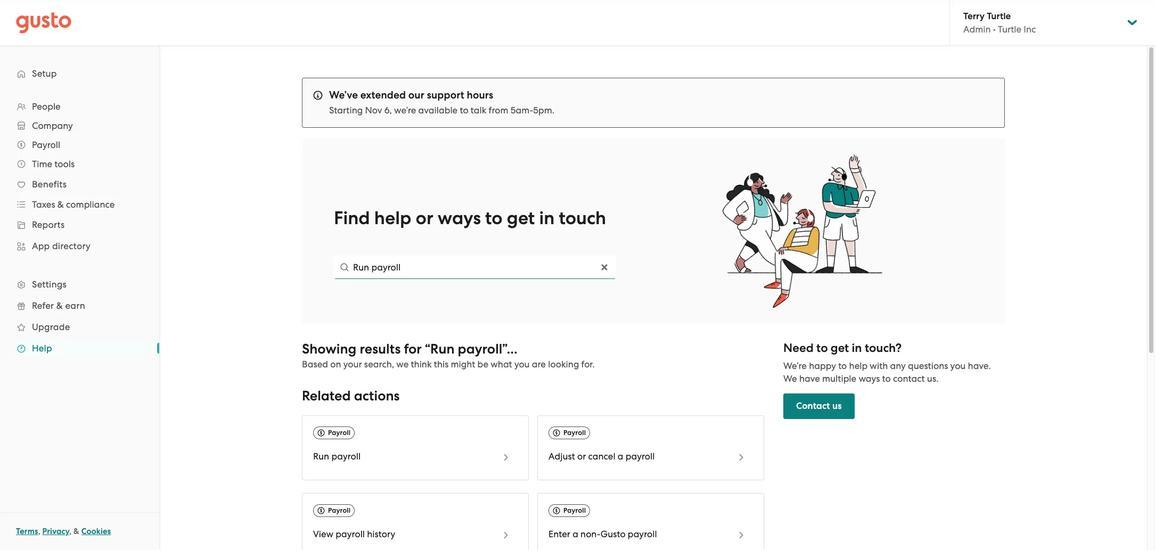 Task type: describe. For each thing, give the bounding box(es) containing it.
payroll for adjust or cancel a payroll
[[564, 429, 586, 437]]

from
[[489, 105, 509, 116]]

find
[[334, 207, 370, 229]]

list containing people
[[0, 97, 159, 359]]

0 vertical spatial turtle
[[987, 11, 1011, 22]]

5pm
[[533, 105, 552, 116]]

help inside need to get in touch? we're happy to help with any questions you have. we have multiple ways to contact us.
[[849, 361, 868, 371]]

earn
[[65, 300, 85, 311]]

we
[[784, 373, 797, 384]]

cookies
[[81, 527, 111, 536]]

benefits
[[32, 179, 67, 190]]

contact
[[796, 401, 830, 412]]

enter a non-gusto payroll
[[549, 529, 657, 540]]

"
[[425, 341, 430, 358]]

enter
[[549, 529, 570, 540]]

0 vertical spatial a
[[618, 451, 624, 462]]

we've extended our support hours
[[329, 89, 493, 101]]

actions
[[354, 388, 400, 404]]

payroll button
[[11, 135, 149, 154]]

for.
[[581, 359, 595, 370]]

we've
[[329, 89, 358, 101]]

time tools button
[[11, 154, 149, 174]]

1 vertical spatial a
[[573, 529, 578, 540]]

app
[[32, 241, 50, 251]]

gusto
[[601, 529, 626, 540]]

support
[[427, 89, 464, 101]]

1 vertical spatial turtle
[[998, 24, 1022, 35]]

run inside showing results for " run payroll "... based on your search, we think this might be what you are looking for.
[[430, 341, 455, 358]]

company
[[32, 120, 73, 131]]

settings link
[[11, 275, 149, 294]]

terms
[[16, 527, 38, 536]]

to down with at the bottom right of the page
[[882, 373, 891, 384]]

any
[[890, 361, 906, 371]]

directory
[[52, 241, 91, 251]]

to up 'for example: correct a payroll, manage state taxes, etc.' field
[[485, 207, 503, 229]]

terry turtle admin • turtle inc
[[964, 11, 1036, 35]]

taxes & compliance
[[32, 199, 115, 210]]

get inside need to get in touch? we're happy to help with any questions you have. we have multiple ways to contact us.
[[831, 341, 849, 355]]

1 , from the left
[[38, 527, 40, 536]]

we're
[[394, 105, 416, 116]]

to up the happy
[[817, 341, 828, 355]]

-
[[530, 105, 533, 116]]

we've extended our support hours alert
[[302, 78, 1005, 128]]

6,
[[384, 105, 392, 116]]

showing
[[302, 341, 357, 358]]

compliance
[[66, 199, 115, 210]]

related actions
[[302, 388, 400, 404]]

showing results for " run payroll "... based on your search, we think this might be what you are looking for.
[[302, 341, 595, 370]]

cancel
[[588, 451, 616, 462]]

run payroll
[[313, 451, 361, 462]]

view
[[313, 529, 334, 540]]

& for compliance
[[57, 199, 64, 210]]

people
[[32, 101, 61, 112]]

based
[[302, 359, 328, 370]]

•
[[993, 24, 996, 35]]

available
[[418, 105, 458, 116]]

results
[[360, 341, 401, 358]]

looking
[[548, 359, 579, 370]]

to inside we've extended our support hours alert
[[460, 105, 469, 116]]

0 horizontal spatial ways
[[438, 207, 481, 229]]

upgrade link
[[11, 317, 149, 337]]

we're
[[784, 361, 807, 371]]

app directory
[[32, 241, 91, 251]]

help link
[[11, 339, 149, 358]]

your
[[343, 359, 362, 370]]

payroll for view payroll history
[[328, 507, 351, 515]]

this
[[434, 359, 449, 370]]

have.
[[968, 361, 991, 371]]

setup link
[[11, 64, 149, 83]]

company button
[[11, 116, 149, 135]]

starting
[[329, 105, 363, 116]]

might
[[451, 359, 475, 370]]

1 vertical spatial run
[[313, 451, 329, 462]]

in inside need to get in touch? we're happy to help with any questions you have. we have multiple ways to contact us.
[[852, 341, 862, 355]]

you inside need to get in touch? we're happy to help with any questions you have. we have multiple ways to contact us.
[[951, 361, 966, 371]]

0 horizontal spatial or
[[416, 207, 433, 229]]



Task type: vqa. For each thing, say whether or not it's contained in the screenshot.
Once
no



Task type: locate. For each thing, give the bounding box(es) containing it.
nov
[[365, 105, 382, 116]]

payroll up time
[[32, 140, 60, 150]]

refer & earn
[[32, 300, 85, 311]]

ways
[[438, 207, 481, 229], [859, 373, 880, 384]]

home image
[[16, 12, 71, 33]]

0 horizontal spatial you
[[515, 359, 530, 370]]

our
[[408, 89, 425, 101]]

for
[[404, 341, 422, 358]]

touch
[[559, 207, 606, 229]]

2 , from the left
[[69, 527, 72, 536]]

& right taxes
[[57, 199, 64, 210]]

help
[[32, 343, 52, 354]]

non-
[[581, 529, 601, 540]]

tools
[[54, 159, 75, 169]]

0 horizontal spatial help
[[374, 207, 411, 229]]

,
[[38, 527, 40, 536], [69, 527, 72, 536]]

payroll up the run payroll
[[328, 429, 351, 437]]

ways up 'for example: correct a payroll, manage state taxes, etc.' field
[[438, 207, 481, 229]]

0 horizontal spatial a
[[573, 529, 578, 540]]

0 vertical spatial in
[[539, 207, 555, 229]]

1 horizontal spatial a
[[618, 451, 624, 462]]

1 vertical spatial &
[[56, 300, 63, 311]]

privacy link
[[42, 527, 69, 536]]

1 vertical spatial help
[[849, 361, 868, 371]]

0 vertical spatial ways
[[438, 207, 481, 229]]

turtle up the •
[[987, 11, 1011, 22]]

refer & earn link
[[11, 296, 149, 315]]

related
[[302, 388, 351, 404]]

adjust or cancel a payroll
[[549, 451, 655, 462]]

terms , privacy , & cookies
[[16, 527, 111, 536]]

0 vertical spatial run
[[430, 341, 455, 358]]

time tools
[[32, 159, 75, 169]]

you left are
[[515, 359, 530, 370]]

contact
[[893, 373, 925, 384]]

contact us button
[[784, 394, 855, 419]]

, left 'privacy' link
[[38, 527, 40, 536]]

payroll for run payroll
[[328, 429, 351, 437]]

ways down with at the bottom right of the page
[[859, 373, 880, 384]]

help right find
[[374, 207, 411, 229]]

you
[[515, 359, 530, 370], [951, 361, 966, 371]]

in
[[539, 207, 555, 229], [852, 341, 862, 355]]

reports link
[[11, 215, 149, 234]]

need to get in touch? we're happy to help with any questions you have. we have multiple ways to contact us.
[[784, 341, 991, 384]]

touch?
[[865, 341, 902, 355]]

1 vertical spatial get
[[831, 341, 849, 355]]

privacy
[[42, 527, 69, 536]]

hours
[[467, 89, 493, 101]]

1 horizontal spatial you
[[951, 361, 966, 371]]

1 horizontal spatial get
[[831, 341, 849, 355]]

us
[[833, 401, 842, 412]]

search,
[[364, 359, 394, 370]]

list
[[0, 97, 159, 359]]

multiple
[[822, 373, 857, 384]]

For example: correct a payroll, manage state taxes, etc. field
[[334, 256, 616, 279]]

& inside dropdown button
[[57, 199, 64, 210]]

to left talk
[[460, 105, 469, 116]]

terry
[[964, 11, 985, 22]]

1 horizontal spatial or
[[577, 451, 586, 462]]

payroll up view payroll history
[[328, 507, 351, 515]]

refer
[[32, 300, 54, 311]]

1 vertical spatial ways
[[859, 373, 880, 384]]

starting nov 6, we're available to talk from 5am - 5pm .
[[329, 105, 555, 116]]

1 vertical spatial in
[[852, 341, 862, 355]]

payroll up enter
[[564, 507, 586, 515]]

payroll inside showing results for " run payroll "... based on your search, we think this might be what you are looking for.
[[458, 341, 503, 358]]

0 horizontal spatial run
[[313, 451, 329, 462]]

a left non-
[[573, 529, 578, 540]]

0 vertical spatial &
[[57, 199, 64, 210]]

view payroll history
[[313, 529, 395, 540]]

find help or ways to get in touch
[[334, 207, 606, 229]]

0 vertical spatial help
[[374, 207, 411, 229]]

0 vertical spatial get
[[507, 207, 535, 229]]

cookies button
[[81, 525, 111, 538]]

think
[[411, 359, 432, 370]]

.
[[552, 105, 555, 116]]

0 horizontal spatial ,
[[38, 527, 40, 536]]

benefits link
[[11, 175, 149, 194]]

settings
[[32, 279, 67, 290]]

a right cancel
[[618, 451, 624, 462]]

app directory link
[[11, 237, 149, 256]]

terms link
[[16, 527, 38, 536]]

happy
[[809, 361, 836, 371]]

taxes
[[32, 199, 55, 210]]

on
[[330, 359, 341, 370]]

& left cookies
[[74, 527, 79, 536]]

in left touch?
[[852, 341, 862, 355]]

0 horizontal spatial get
[[507, 207, 535, 229]]

history
[[367, 529, 395, 540]]

payroll up adjust
[[564, 429, 586, 437]]

gusto navigation element
[[0, 46, 159, 376]]

5am
[[511, 105, 530, 116]]

time
[[32, 159, 52, 169]]

with
[[870, 361, 888, 371]]

& left "earn"
[[56, 300, 63, 311]]

turtle right the •
[[998, 24, 1022, 35]]

or
[[416, 207, 433, 229], [577, 451, 586, 462]]

turtle
[[987, 11, 1011, 22], [998, 24, 1022, 35]]

taxes & compliance button
[[11, 195, 149, 214]]

questions
[[908, 361, 948, 371]]

payroll inside dropdown button
[[32, 140, 60, 150]]

& for earn
[[56, 300, 63, 311]]

payroll for enter a non-gusto payroll
[[564, 507, 586, 515]]

you left have.
[[951, 361, 966, 371]]

extended
[[360, 89, 406, 101]]

we
[[396, 359, 409, 370]]

adjust
[[549, 451, 575, 462]]

2 vertical spatial &
[[74, 527, 79, 536]]

in left the touch
[[539, 207, 555, 229]]

be
[[478, 359, 488, 370]]

0 vertical spatial or
[[416, 207, 433, 229]]

setup
[[32, 68, 57, 79]]

upgrade
[[32, 322, 70, 332]]

1 horizontal spatial run
[[430, 341, 455, 358]]

are
[[532, 359, 546, 370]]

0 horizontal spatial in
[[539, 207, 555, 229]]

, left cookies
[[69, 527, 72, 536]]

1 horizontal spatial in
[[852, 341, 862, 355]]

have
[[799, 373, 820, 384]]

what
[[491, 359, 512, 370]]

to up the multiple
[[839, 361, 847, 371]]

1 horizontal spatial ,
[[69, 527, 72, 536]]

help left with at the bottom right of the page
[[849, 361, 868, 371]]

ways inside need to get in touch? we're happy to help with any questions you have. we have multiple ways to contact us.
[[859, 373, 880, 384]]

1 vertical spatial or
[[577, 451, 586, 462]]

us.
[[927, 373, 939, 384]]

talk
[[471, 105, 487, 116]]

payroll
[[32, 140, 60, 150], [328, 429, 351, 437], [564, 429, 586, 437], [328, 507, 351, 515], [564, 507, 586, 515]]

1 horizontal spatial help
[[849, 361, 868, 371]]

admin
[[964, 24, 991, 35]]

payroll
[[458, 341, 503, 358], [332, 451, 361, 462], [626, 451, 655, 462], [336, 529, 365, 540], [628, 529, 657, 540]]

1 horizontal spatial ways
[[859, 373, 880, 384]]

contact us
[[796, 401, 842, 412]]

you inside showing results for " run payroll "... based on your search, we think this might be what you are looking for.
[[515, 359, 530, 370]]

inc
[[1024, 24, 1036, 35]]

reports
[[32, 219, 65, 230]]



